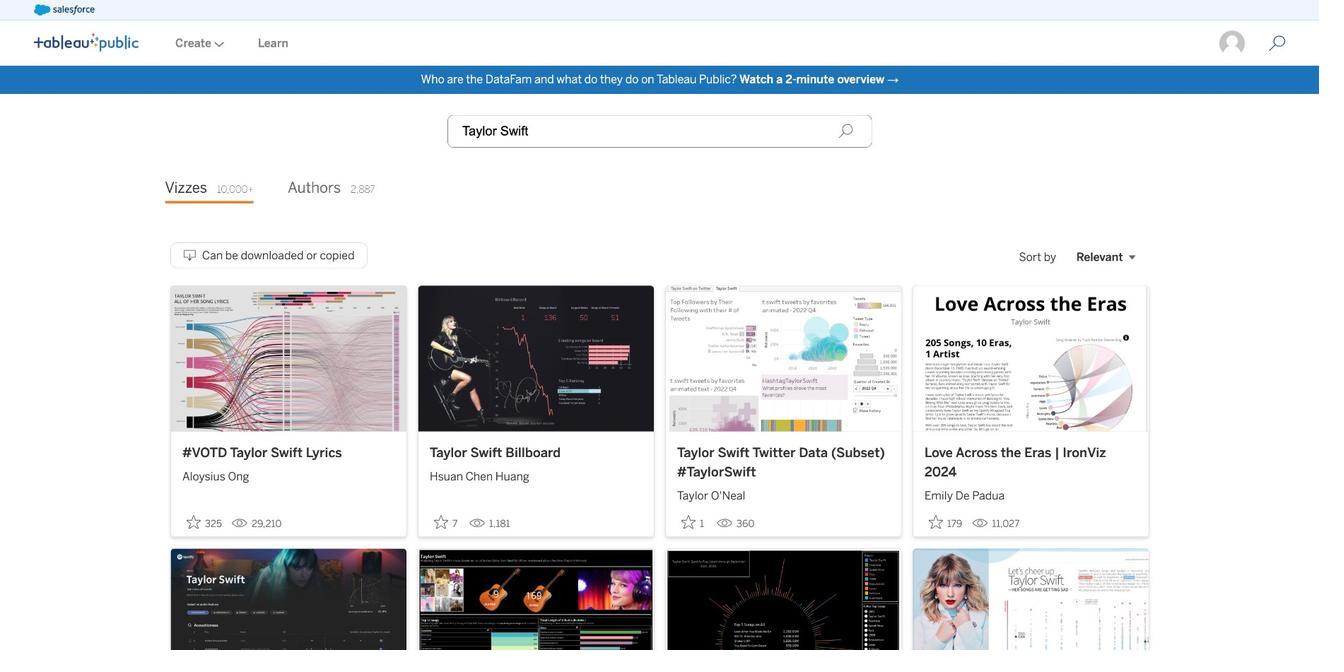 Task type: vqa. For each thing, say whether or not it's contained in the screenshot.
"SEARCH INPUT" 'field'
yes



Task type: locate. For each thing, give the bounding box(es) containing it.
0 horizontal spatial add favorite image
[[187, 516, 201, 530]]

workbook thumbnail image
[[171, 286, 406, 432], [419, 286, 654, 432], [666, 286, 901, 432], [914, 286, 1149, 432], [171, 549, 406, 651], [419, 549, 654, 651], [666, 549, 901, 651], [914, 549, 1149, 651]]

add favorite image
[[929, 516, 943, 530]]

3 add favorite button from the left
[[677, 511, 711, 534]]

2 add favorite button from the left
[[430, 511, 464, 534]]

2 add favorite image from the left
[[434, 516, 448, 530]]

Search input field
[[448, 115, 872, 148]]

4 add favorite button from the left
[[925, 511, 967, 534]]

add favorite image for third add favorite 'button' from the right
[[434, 516, 448, 530]]

add favorite image for second add favorite 'button' from the right
[[682, 516, 696, 530]]

3 add favorite image from the left
[[682, 516, 696, 530]]

1 horizontal spatial add favorite image
[[434, 516, 448, 530]]

Add Favorite button
[[182, 511, 226, 534], [430, 511, 464, 534], [677, 511, 711, 534], [925, 511, 967, 534]]

salesforce logo image
[[34, 4, 95, 16]]

add favorite image
[[187, 516, 201, 530], [434, 516, 448, 530], [682, 516, 696, 530]]

1 add favorite image from the left
[[187, 516, 201, 530]]

2 horizontal spatial add favorite image
[[682, 516, 696, 530]]

create image
[[211, 42, 224, 47]]



Task type: describe. For each thing, give the bounding box(es) containing it.
go to search image
[[1252, 35, 1303, 52]]

gary.orlando image
[[1219, 30, 1246, 57]]

1 add favorite button from the left
[[182, 511, 226, 534]]

add favorite image for first add favorite 'button' from left
[[187, 516, 201, 530]]

logo image
[[34, 33, 139, 51]]

search image
[[838, 123, 854, 139]]



